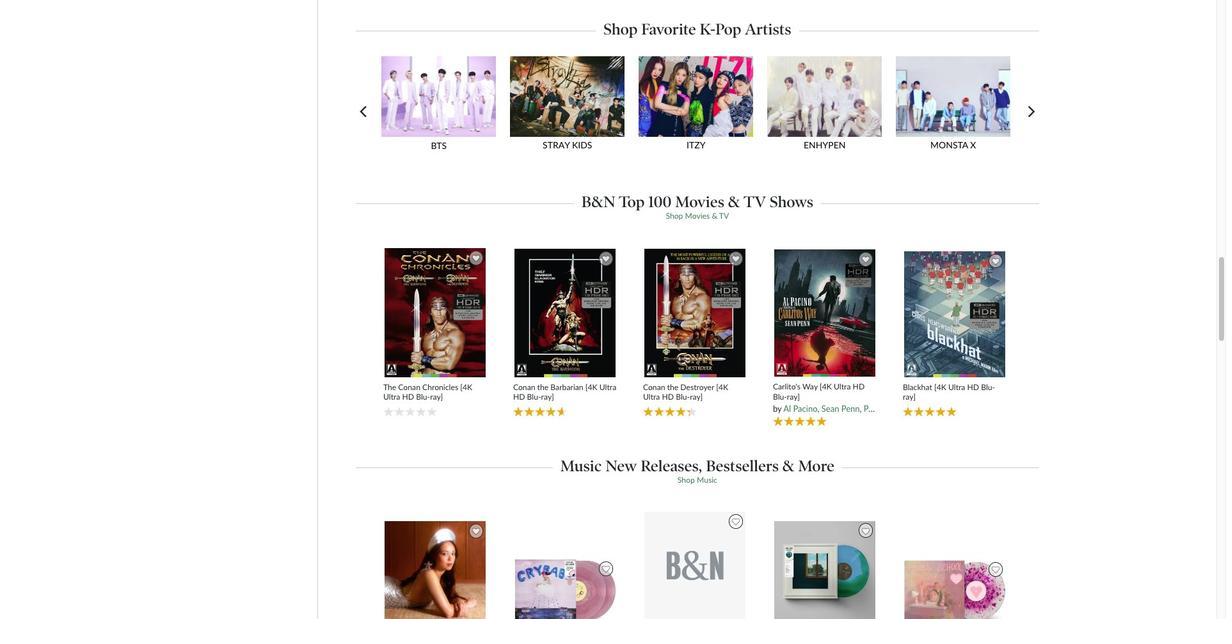 Task type: vqa. For each thing, say whether or not it's contained in the screenshot.
List
no



Task type: locate. For each thing, give the bounding box(es) containing it.
blu- for conan the destroyer [4k ultra hd blu-ray]
[[676, 393, 690, 402]]

conan for conan the destroyer [4k ultra hd blu-ray]
[[644, 383, 666, 393]]

[4k inside conan the barbarian [4k ultra hd blu-ray]
[[586, 383, 598, 393]]

conan inside conan the destroyer [4k ultra hd blu-ray]
[[644, 383, 666, 393]]

ray] inside conan the barbarian [4k ultra hd blu-ray]
[[541, 393, 554, 402]]

2 conan from the left
[[514, 383, 536, 393]]

the inside conan the destroyer [4k ultra hd blu-ray]
[[668, 383, 679, 393]]

hd
[[853, 383, 865, 392], [968, 383, 980, 393], [402, 393, 414, 402], [514, 393, 525, 402], [662, 393, 674, 402]]

bts link
[[377, 56, 506, 159]]

blackhat [4k ultra hd blu- ray]
[[904, 383, 996, 402]]

0 horizontal spatial conan
[[399, 383, 421, 393]]

2 horizontal spatial conan
[[644, 383, 666, 393]]

2 horizontal spatial &
[[783, 457, 795, 476]]

al
[[784, 404, 792, 414]]

[4k inside conan the destroyer [4k ultra hd blu-ray]
[[717, 383, 729, 393]]

shop left favorite
[[604, 20, 638, 38]]

ultra inside conan the destroyer [4k ultra hd blu-ray]
[[644, 393, 660, 402]]

ray] down destroyer
[[690, 393, 703, 402]]

[4k right barbarian
[[586, 383, 598, 393]]

conan the barbarian [4k ultra hd blu-ray] link
[[514, 383, 618, 403]]

the left destroyer
[[668, 383, 679, 393]]

k-
[[700, 20, 716, 38]]

2 the from the left
[[668, 383, 679, 393]]

, down blackhat [4k ultra hd blu- ray]
[[938, 404, 940, 414]]

monsta
[[931, 140, 969, 151]]

b&n top 100 movies & tv shows shop movies & tv
[[582, 193, 814, 221]]

music down the bestsellers
[[697, 476, 718, 485]]

carlito's way [4k ultra hd blu-ray] by al pacino , sean penn , penelope ann miller ,
[[774, 383, 942, 414]]

bts image
[[377, 56, 501, 137]]

1 horizontal spatial the
[[668, 383, 679, 393]]

[4k right chronicles
[[461, 383, 473, 393]]

ultra
[[834, 383, 851, 392], [600, 383, 617, 393], [949, 383, 966, 393], [384, 393, 400, 402], [644, 393, 660, 402]]

conan left destroyer
[[644, 383, 666, 393]]

conan inside the conan chronicles [4k ultra hd blu-ray]
[[399, 383, 421, 393]]

ray] inside blackhat [4k ultra hd blu- ray]
[[904, 393, 916, 402]]

blu- inside conan the barbarian [4k ultra hd blu-ray]
[[527, 393, 541, 402]]

shop inside "b&n top 100 movies & tv shows shop movies & tv"
[[666, 211, 684, 221]]

hd for the conan chronicles [4k ultra hd blu-ray]
[[402, 393, 414, 402]]

music
[[561, 457, 602, 476], [697, 476, 718, 485]]

[4k right way
[[820, 383, 832, 392]]

sean penn link
[[822, 404, 860, 414]]

ray] up ann
[[904, 393, 916, 402]]

2 , from the left
[[860, 404, 862, 414]]

0 horizontal spatial the
[[538, 383, 549, 393]]

conan left barbarian
[[514, 383, 536, 393]]

penn
[[842, 404, 860, 414]]

bts
[[431, 140, 447, 151]]

blu- inside the conan chronicles [4k ultra hd blu-ray]
[[416, 393, 430, 402]]

[4k right destroyer
[[717, 383, 729, 393]]

blu- inside blackhat [4k ultra hd blu- ray]
[[982, 383, 996, 393]]

conan inside conan the barbarian [4k ultra hd blu-ray]
[[514, 383, 536, 393]]

[4k
[[820, 383, 832, 392], [461, 383, 473, 393], [586, 383, 598, 393], [717, 383, 729, 393], [935, 383, 947, 393]]

carlito's
[[774, 383, 801, 392]]

conan right the
[[399, 383, 421, 393]]

ray] for conan the barbarian [4k ultra hd blu-ray]
[[541, 393, 554, 402]]

bestsellers
[[706, 457, 779, 476]]

ray] for the conan chronicles [4k ultra hd blu-ray]
[[430, 393, 443, 402]]

penelope
[[864, 404, 898, 414]]

hd inside the conan chronicles [4k ultra hd blu-ray]
[[402, 393, 414, 402]]

blu- inside conan the destroyer [4k ultra hd blu-ray]
[[676, 393, 690, 402]]

1 vertical spatial shop
[[666, 211, 684, 221]]

&
[[729, 193, 741, 211], [712, 211, 718, 221], [783, 457, 795, 476]]

[4k for conan the barbarian [4k ultra hd blu-ray]
[[586, 383, 598, 393]]

hd inside conan the destroyer [4k ultra hd blu-ray]
[[662, 393, 674, 402]]

1 horizontal spatial conan
[[514, 383, 536, 393]]

2 vertical spatial shop
[[678, 476, 695, 485]]

shop down 100
[[666, 211, 684, 221]]

music new releases, bestsellers & more shop music
[[561, 457, 835, 485]]

itzy image
[[635, 56, 758, 137]]

tv
[[744, 193, 767, 211], [720, 211, 730, 221]]

,
[[818, 404, 820, 414], [860, 404, 862, 414], [938, 404, 940, 414]]

the inside conan the barbarian [4k ultra hd blu-ray]
[[538, 383, 549, 393]]

1 the from the left
[[538, 383, 549, 393]]

shop down releases,
[[678, 476, 695, 485]]

ultra inside carlito's way [4k ultra hd blu-ray] by al pacino , sean penn , penelope ann miller ,
[[834, 383, 851, 392]]

hd inside conan the barbarian [4k ultra hd blu-ray]
[[514, 393, 525, 402]]

music left new
[[561, 457, 602, 476]]

cry baby deluxe [translucent pink marble vinyl] [barnes & noble exclusive] image
[[514, 559, 617, 620]]

sean
[[822, 404, 840, 414]]

pacino
[[794, 404, 818, 414]]

1 conan from the left
[[399, 383, 421, 393]]

[4k inside the conan chronicles [4k ultra hd blu-ray]
[[461, 383, 473, 393]]

enhypen link
[[763, 56, 892, 159]]

after school (colv) (bme) image
[[904, 560, 1007, 620]]

ray] inside conan the destroyer [4k ultra hd blu-ray]
[[690, 393, 703, 402]]

0 horizontal spatial ,
[[818, 404, 820, 414]]

& inside music new releases, bestsellers & more shop music
[[783, 457, 795, 476]]

3 conan from the left
[[644, 383, 666, 393]]

ann
[[900, 404, 915, 414]]

the
[[538, 383, 549, 393], [668, 383, 679, 393]]

ray] inside the conan chronicles [4k ultra hd blu-ray]
[[430, 393, 443, 402]]

ultra inside the conan chronicles [4k ultra hd blu-ray]
[[384, 393, 400, 402]]

, left penelope
[[860, 404, 862, 414]]

conan the destroyer [4k ultra hd blu-ray]
[[644, 383, 729, 402]]

ray] inside carlito's way [4k ultra hd blu-ray] by al pacino , sean penn , penelope ann miller ,
[[788, 392, 800, 402]]

[4k right blackhat
[[935, 383, 947, 393]]

& for movies
[[729, 193, 741, 211]]

al pacino link
[[784, 404, 818, 414]]

1 horizontal spatial &
[[729, 193, 741, 211]]

the left barbarian
[[538, 383, 549, 393]]

ray] down barbarian
[[541, 393, 554, 402]]

ray]
[[788, 392, 800, 402], [430, 393, 443, 402], [541, 393, 554, 402], [690, 393, 703, 402], [904, 393, 916, 402]]

monsta x
[[931, 140, 977, 151]]

1 , from the left
[[818, 404, 820, 414]]

conan the destroyer [4k ultra hd blu-ray] image
[[644, 249, 747, 378]]

ray] down carlito's
[[788, 392, 800, 402]]

1 horizontal spatial ,
[[860, 404, 862, 414]]

movies
[[676, 193, 725, 211], [686, 211, 710, 221]]

blackhat [4k ultra hd blu- ray] link
[[904, 383, 1008, 403]]

2 horizontal spatial ,
[[938, 404, 940, 414]]

, left sean
[[818, 404, 820, 414]]

carlito's way [4k ultra hd blu-ray] link
[[774, 383, 878, 402]]

shop
[[604, 20, 638, 38], [666, 211, 684, 221], [678, 476, 695, 485]]

blu-
[[982, 383, 996, 393], [774, 392, 788, 402], [416, 393, 430, 402], [527, 393, 541, 402], [676, 393, 690, 402]]

hd for conan the barbarian [4k ultra hd blu-ray]
[[514, 393, 525, 402]]

monsta x link
[[892, 56, 1021, 159]]

conan
[[399, 383, 421, 393], [514, 383, 536, 393], [644, 383, 666, 393]]

b&n
[[582, 193, 616, 211]]

ultra inside conan the barbarian [4k ultra hd blu-ray]
[[600, 383, 617, 393]]

by
[[774, 404, 782, 414]]

ray] down chronicles
[[430, 393, 443, 402]]



Task type: describe. For each thing, give the bounding box(es) containing it.
penelope ann miller link
[[864, 404, 938, 414]]

bewitched image
[[384, 522, 487, 620]]

enhypen
[[804, 140, 846, 151]]

destroyer
[[681, 383, 715, 393]]

the for destroyer
[[668, 383, 679, 393]]

a la sala [wetlands vinyl] [b&n exclusive] image
[[774, 521, 877, 620]]

[4k for the conan chronicles [4k ultra hd blu-ray]
[[461, 383, 473, 393]]

conan the barbarian [4k ultra hd blu-ray] image
[[514, 249, 617, 378]]

[4k inside carlito's way [4k ultra hd blu-ray] by al pacino , sean penn , penelope ann miller ,
[[820, 383, 832, 392]]

conan for conan the barbarian [4k ultra hd blu-ray]
[[514, 383, 536, 393]]

x
[[971, 140, 977, 151]]

chronicles
[[423, 383, 459, 393]]

hd inside blackhat [4k ultra hd blu- ray]
[[968, 383, 980, 393]]

[4k inside blackhat [4k ultra hd blu- ray]
[[935, 383, 947, 393]]

1 horizontal spatial tv
[[744, 193, 767, 211]]

stray kids image
[[506, 56, 630, 137]]

ultra inside blackhat [4k ultra hd blu- ray]
[[949, 383, 966, 393]]

carlito's way [4k ultra hd blu-ray] image
[[774, 249, 877, 378]]

conan the destroyer [4k ultra hd blu-ray] link
[[644, 383, 748, 403]]

the conan chronicles [4k ultra hd blu-ray] link
[[384, 383, 488, 403]]

shop favorite k-pop artists
[[604, 20, 792, 38]]

ray] for conan the destroyer [4k ultra hd blu-ray]
[[690, 393, 703, 402]]

top
[[619, 193, 645, 211]]

blackhat
[[904, 383, 933, 393]]

the conan chronicles [4k ultra hd blu-ray]
[[384, 383, 473, 402]]

way
[[803, 383, 818, 392]]

0 horizontal spatial music
[[561, 457, 602, 476]]

shop music link
[[678, 476, 718, 485]]

blu- for conan the barbarian [4k ultra hd blu-ray]
[[527, 393, 541, 402]]

stray kids
[[543, 140, 593, 151]]

kids
[[572, 140, 593, 151]]

monsta x image
[[892, 56, 1016, 137]]

shop inside music new releases, bestsellers & more shop music
[[678, 476, 695, 485]]

the for barbarian
[[538, 383, 549, 393]]

conan the barbarian [4k ultra hd blu-ray]
[[514, 383, 617, 402]]

hd inside carlito's way [4k ultra hd blu-ray] by al pacino , sean penn , penelope ann miller ,
[[853, 383, 865, 392]]

new
[[606, 457, 637, 476]]

stray
[[543, 140, 570, 151]]

pop
[[716, 20, 742, 38]]

blackhat [4k ultra hd blu-ray] image
[[904, 251, 1007, 378]]

stray kids link
[[506, 56, 635, 159]]

ultra for the conan chronicles [4k ultra hd blu-ray]
[[384, 393, 400, 402]]

itzy
[[687, 140, 706, 151]]

& for bestsellers
[[783, 457, 795, 476]]

favorite
[[642, 20, 697, 38]]

shop movies & tv link
[[666, 211, 730, 221]]

the
[[384, 383, 397, 393]]

the conan chronicles [4k ultra hd blu-ray] image
[[384, 248, 487, 378]]

0 horizontal spatial tv
[[720, 211, 730, 221]]

barbarian
[[551, 383, 584, 393]]

[4k for conan the destroyer [4k ultra hd blu-ray]
[[717, 383, 729, 393]]

blu- inside carlito's way [4k ultra hd blu-ray] by al pacino , sean penn , penelope ann miller ,
[[774, 392, 788, 402]]

0 horizontal spatial &
[[712, 211, 718, 221]]

blu- for the conan chronicles [4k ultra hd blu-ray]
[[416, 393, 430, 402]]

ultra for conan the destroyer [4k ultra hd blu-ray]
[[644, 393, 660, 402]]

0 vertical spatial shop
[[604, 20, 638, 38]]

itzy link
[[635, 56, 763, 159]]

jar of flies (reis) image
[[644, 512, 747, 620]]

ultra for conan the barbarian [4k ultra hd blu-ray]
[[600, 383, 617, 393]]

100
[[649, 193, 672, 211]]

releases,
[[641, 457, 703, 476]]

artists
[[746, 20, 792, 38]]

miller
[[917, 404, 938, 414]]

shows
[[770, 193, 814, 211]]

enhypen image
[[763, 56, 887, 137]]

hd for conan the destroyer [4k ultra hd blu-ray]
[[662, 393, 674, 402]]

3 , from the left
[[938, 404, 940, 414]]

1 horizontal spatial music
[[697, 476, 718, 485]]

more
[[799, 457, 835, 476]]



